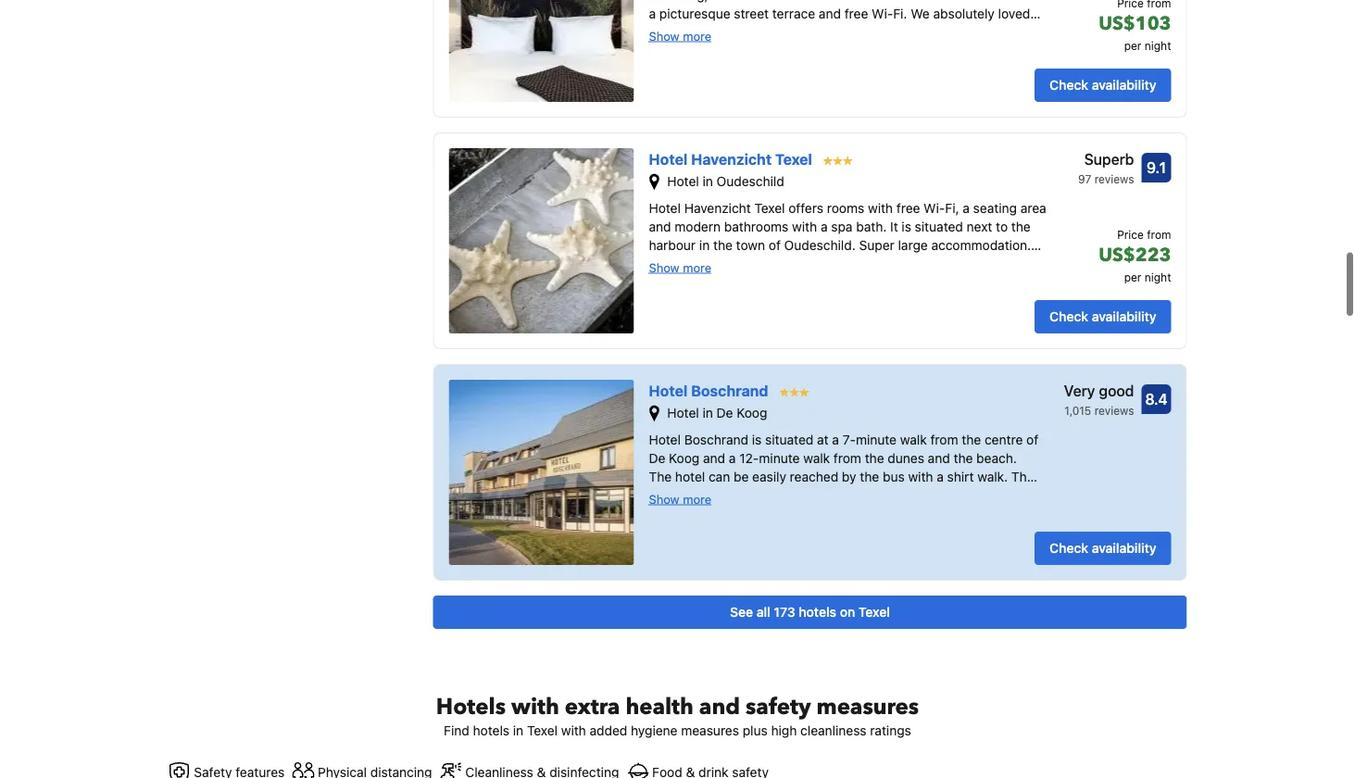 Task type: vqa. For each thing, say whether or not it's contained in the screenshot.
"mús"
no



Task type: describe. For each thing, give the bounding box(es) containing it.
and left hot
[[872, 525, 894, 540]]

more for hotel boschrand is situated at a 7-minute walk from the centre of de koog and a 12-minute walk from the dunes and the beach.
[[683, 492, 712, 506]]

a down during on the bottom
[[649, 580, 656, 595]]

0 horizontal spatial can
[[709, 469, 730, 484]]

1 horizontal spatial was
[[680, 488, 703, 503]]

ready
[[717, 506, 750, 521]]

for
[[751, 61, 768, 77]]

them
[[986, 43, 1016, 58]]

both
[[812, 525, 840, 540]]

town
[[736, 237, 765, 253]]

could
[[691, 61, 724, 77]]

0 vertical spatial measures
[[817, 692, 919, 723]]

offers
[[789, 200, 824, 216]]

as
[[772, 61, 785, 77]]

in inside hotel havenzicht texel offers rooms with free wi-fi, a seating area and modern bathrooms with a spa bath. it is situated next to the harbour in the town of oudeschild. show more
[[699, 237, 710, 253]]

show inside hotel havenzicht texel offers rooms with free wi-fi, a seating area and modern bathrooms with a spa bath. it is situated next to the harbour in the town of oudeschild. show more
[[649, 261, 680, 274]]

with up beaches
[[865, 543, 890, 558]]

the left town
[[713, 237, 733, 253]]

easy
[[787, 488, 815, 503]]

guest.
[[799, 61, 837, 77]]

at
[[817, 432, 829, 447]]

very inside very good 1,015 reviews
[[1064, 383, 1095, 400]]

and up park
[[894, 562, 916, 577]]

with down our
[[971, 506, 996, 521]]

1 horizontal spatial shirt
[[947, 469, 974, 484]]

staff
[[649, 488, 676, 503]]

texel up oudeschild
[[775, 151, 812, 169]]

a right 'at'
[[832, 432, 839, 447]]

superb
[[1084, 151, 1134, 169]]

had
[[779, 543, 801, 558]]

with up bath.
[[868, 200, 893, 216]]

wait
[[907, 61, 932, 77]]

hotel for hotel havenzicht texel
[[649, 151, 688, 169]]

check for us$223
[[1050, 309, 1089, 325]]

12-
[[739, 450, 759, 466]]

and down chairs
[[1010, 562, 1032, 577]]

a left nice
[[675, 562, 682, 577]]

and up during on the bottom
[[649, 525, 671, 540]]

texel inside hotels with extra health and safety measures find hotels in texel with added hygiene measures plus high cleanliness ratings
[[527, 723, 558, 739]]

the up bus
[[865, 450, 884, 466]]

0 vertical spatial minute
[[856, 432, 897, 447]]

1 horizontal spatial all
[[757, 605, 771, 620]]

de inside we absolutely loved de smulpot! what a fantastic place to stay / eat. with that the customer service and experiences created and given by them are all you could ask for as a guest. we cannot wait to come back.
[[649, 24, 665, 40]]

0 horizontal spatial was
[[649, 506, 672, 521]]

7-
[[843, 432, 856, 447]]

and up wait
[[906, 43, 928, 58]]

3 stars image for us$223
[[823, 157, 853, 166]]

show for we absolutely loved de smulpot! what a fantastic place to stay / eat. with that the customer service and experiences created and given by them are all you could ask for as a guest. we cannot wait to come back.
[[649, 29, 680, 43]]

by inside we absolutely loved de smulpot! what a fantastic place to stay / eat. with that the customer service and experiences created and given by them are all you could ask for as a guest. we cannot wait to come back.
[[968, 43, 982, 58]]

health
[[626, 692, 694, 723]]

a right as
[[789, 61, 796, 77]]

hygiene
[[631, 723, 678, 739]]

1 check availability from the top
[[1050, 78, 1157, 93]]

walk.
[[978, 469, 1008, 484]]

0 vertical spatial koog
[[737, 406, 767, 421]]

1 availability from the top
[[1092, 78, 1157, 93]]

bike
[[690, 580, 714, 595]]

1 horizontal spatial also
[[867, 580, 892, 595]]

hotel boschrand is situated at a 7-minute walk from the centre of de koog and a 12-minute walk from the dunes and the beach. the hotel can be easily reached by the bus with a shirt walk. the staff was very friendly, easy check in procedure and our room was earlier ready than expected. very good breakfast with salty and sweet alternatives and both cold and hot dishes. very quiet during night. we also had a balcony with a small table and chairs and a nice view. it is near to the beaches and the dune park, and a shirt bike trip to ecomare. you can also park your bike.
[[649, 432, 1039, 595]]

show for hotel boschrand is situated at a 7-minute walk from the centre of de koog and a 12-minute walk from the dunes and the beach.
[[649, 492, 680, 506]]

place
[[827, 24, 859, 40]]

hotel for hotel boschrand
[[649, 383, 688, 400]]

0 horizontal spatial very
[[847, 506, 874, 521]]

0 vertical spatial hotels
[[799, 605, 837, 620]]

extra
[[565, 692, 620, 723]]

with down extra
[[561, 723, 586, 739]]

see all 173 hotels on texel
[[730, 605, 890, 620]]

bathrooms
[[724, 219, 789, 234]]

1 vertical spatial measures
[[681, 723, 739, 739]]

bike.
[[955, 580, 984, 595]]

oudeschild.
[[784, 237, 856, 253]]

show more button for us$223
[[649, 260, 712, 275]]

de inside hotel boschrand is situated at a 7-minute walk from the centre of de koog and a 12-minute walk from the dunes and the beach. the hotel can be easily reached by the bus with a shirt walk. the staff was very friendly, easy check in procedure and our room was earlier ready than expected. very good breakfast with salty and sweet alternatives and both cold and hot dishes. very quiet during night. we also had a balcony with a small table and chairs and a nice view. it is near to the beaches and the dune park, and a shirt bike trip to ecomare. you can also park your bike.
[[649, 450, 665, 466]]

in down hotel havenzicht texel
[[703, 174, 713, 189]]

beaches
[[840, 562, 891, 577]]

come
[[951, 61, 984, 77]]

scored 9.1 element
[[1142, 153, 1171, 183]]

1 vertical spatial from
[[931, 432, 958, 447]]

from inside price from us$223 per night
[[1147, 228, 1171, 241]]

and up for
[[755, 43, 778, 58]]

show more button for 1,015 reviews
[[649, 491, 712, 507]]

ratings
[[870, 723, 911, 739]]

check availability for 1,015 reviews
[[1050, 541, 1157, 556]]

hotel boschrand, hotel in de koog image
[[449, 380, 634, 566]]

a right the fi,
[[963, 200, 970, 216]]

havenzicht for hotel havenzicht texel
[[691, 151, 772, 169]]

the up you
[[817, 562, 837, 577]]

the down area
[[1011, 219, 1031, 234]]

park
[[895, 580, 922, 595]]

hotel for hotel boschrand is situated at a 7-minute walk from the centre of de koog and a 12-minute walk from the dunes and the beach. the hotel can be easily reached by the bus with a shirt walk. the staff was very friendly, easy check in procedure and our room was earlier ready than expected. very good breakfast with salty and sweet alternatives and both cold and hot dishes. very quiet during night. we also had a balcony with a small table and chairs and a nice view. it is near to the beaches and the dune park, and a shirt bike trip to ecomare. you can also park your bike.
[[649, 432, 681, 447]]

hotel
[[675, 469, 705, 484]]

us$223
[[1099, 243, 1171, 269]]

hotels with extra health and safety measures find hotels in texel with added hygiene measures plus high cleanliness ratings
[[436, 692, 919, 739]]

with left extra
[[511, 692, 559, 723]]

9.1
[[1147, 159, 1166, 177]]

boschrand for hotel boschrand
[[691, 383, 768, 400]]

hotel boschrand
[[649, 383, 772, 400]]

reached
[[790, 469, 839, 484]]

what
[[726, 24, 758, 40]]

bath.
[[856, 219, 887, 234]]

given
[[932, 43, 964, 58]]

check for 1,015 reviews
[[1050, 541, 1089, 556]]

your
[[925, 580, 952, 595]]

hotel for hotel in oudeschild
[[667, 174, 699, 189]]

in down hotel boschrand
[[703, 406, 713, 421]]

0 vertical spatial also
[[751, 543, 775, 558]]

to up created at the right
[[863, 24, 875, 40]]

8.4
[[1145, 391, 1168, 409]]

a left 'spa'
[[821, 219, 828, 234]]

and down during on the bottom
[[649, 562, 671, 577]]

free
[[897, 200, 920, 216]]

we inside hotel boschrand is situated at a 7-minute walk from the centre of de koog and a 12-minute walk from the dunes and the beach. the hotel can be easily reached by the bus with a shirt walk. the staff was very friendly, easy check in procedure and our room was earlier ready than expected. very good breakfast with salty and sweet alternatives and both cold and hot dishes. very quiet during night. we also had a balcony with a small table and chairs and a nice view. it is near to the beaches and the dune park, and a shirt bike trip to ecomare. you can also park your bike.
[[728, 543, 747, 558]]

hotel in oudeschild
[[667, 174, 784, 189]]

1 vertical spatial we
[[840, 61, 859, 77]]

very
[[707, 488, 732, 503]]

per inside us$103 per night
[[1124, 39, 1142, 52]]

and up "breakfast"
[[937, 488, 959, 503]]

fantastic
[[772, 24, 823, 40]]

loved
[[998, 6, 1030, 21]]

2 the from the left
[[1012, 469, 1034, 484]]

scored 8.4 element
[[1142, 385, 1171, 415]]

0 horizontal spatial from
[[834, 450, 861, 466]]

hotel havenzicht texel offers rooms with free wi-fi, a seating area and modern bathrooms with a spa bath. it is situated next to the harbour in the town of oudeschild. show more
[[649, 200, 1047, 274]]

area
[[1021, 200, 1047, 216]]

texel right the "on"
[[859, 605, 890, 620]]

expected.
[[784, 506, 843, 521]]

a right the had
[[805, 543, 812, 558]]

absolutely
[[933, 6, 995, 21]]

on
[[840, 605, 855, 620]]

park,
[[976, 562, 1006, 577]]

experiences
[[781, 43, 854, 58]]

and right dunes
[[928, 450, 950, 466]]

spa
[[831, 219, 853, 234]]

a left 12-
[[729, 450, 736, 466]]

the left bus
[[860, 469, 879, 484]]

procedure
[[872, 488, 933, 503]]

to right trip
[[742, 580, 754, 595]]

price
[[1117, 228, 1144, 241]]

chairs
[[998, 543, 1034, 558]]

per inside price from us$223 per night
[[1124, 271, 1142, 284]]

quiet
[[998, 525, 1028, 540]]

hot
[[898, 525, 918, 540]]



Task type: locate. For each thing, give the bounding box(es) containing it.
1 check from the top
[[1050, 78, 1089, 93]]

1 vertical spatial is
[[752, 432, 762, 447]]

from right price
[[1147, 228, 1171, 241]]

2 vertical spatial check availability link
[[1035, 532, 1171, 566]]

hotels
[[436, 692, 506, 723]]

0 vertical spatial availability
[[1092, 78, 1157, 93]]

1 vertical spatial check availability link
[[1035, 301, 1171, 334]]

the up the beach.
[[962, 432, 981, 447]]

it inside hotel boschrand is situated at a 7-minute walk from the centre of de koog and a 12-minute walk from the dunes and the beach. the hotel can be easily reached by the bus with a shirt walk. the staff was very friendly, easy check in procedure and our room was earlier ready than expected. very good breakfast with salty and sweet alternatives and both cold and hot dishes. very quiet during night. we also had a balcony with a small table and chairs and a nice view. it is near to the beaches and the dune park, and a shirt bike trip to ecomare. you can also park your bike.
[[747, 562, 755, 577]]

173
[[774, 605, 795, 620]]

0 vertical spatial it
[[890, 219, 898, 234]]

reviews inside superb 97 reviews
[[1095, 173, 1134, 186]]

0 vertical spatial walk
[[900, 432, 927, 447]]

minute
[[856, 432, 897, 447], [759, 450, 800, 466]]

1 show more from the top
[[649, 29, 712, 43]]

and inside hotels with extra health and safety measures find hotels in texel with added hygiene measures plus high cleanliness ratings
[[699, 692, 740, 723]]

boschrand inside hotel boschrand is situated at a 7-minute walk from the centre of de koog and a 12-minute walk from the dunes and the beach. the hotel can be easily reached by the bus with a shirt walk. the staff was very friendly, easy check in procedure and our room was earlier ready than expected. very good breakfast with salty and sweet alternatives and both cold and hot dishes. very quiet during night. we also had a balcony with a small table and chairs and a nice view. it is near to the beaches and the dune park, and a shirt bike trip to ecomare. you can also park your bike.
[[684, 432, 749, 447]]

1 vertical spatial havenzicht
[[684, 200, 751, 216]]

walk up reached
[[803, 450, 830, 466]]

and up the park,
[[972, 543, 995, 558]]

price from us$223 per night
[[1099, 228, 1171, 284]]

smulpot!
[[669, 24, 723, 40]]

show down 'harbour'
[[649, 261, 680, 274]]

show up you
[[649, 29, 680, 43]]

all left you
[[649, 61, 662, 77]]

1 vertical spatial very
[[847, 506, 874, 521]]

also down alternatives
[[751, 543, 775, 558]]

boschrand up hotel in de koog
[[691, 383, 768, 400]]

hotel inside hotel boschrand is situated at a 7-minute walk from the centre of de koog and a 12-minute walk from the dunes and the beach. the hotel can be easily reached by the bus with a shirt walk. the staff was very friendly, easy check in procedure and our room was earlier ready than expected. very good breakfast with salty and sweet alternatives and both cold and hot dishes. very quiet during night. we also had a balcony with a small table and chairs and a nice view. it is near to the beaches and the dune park, and a shirt bike trip to ecomare. you can also park your bike.
[[649, 432, 681, 447]]

2 vertical spatial check availability
[[1050, 541, 1157, 556]]

measures left the plus
[[681, 723, 739, 739]]

1 vertical spatial hotels
[[473, 723, 510, 739]]

night down us$103
[[1145, 39, 1171, 52]]

very left quiet
[[967, 525, 994, 540]]

centre
[[985, 432, 1023, 447]]

3 check availability from the top
[[1050, 541, 1157, 556]]

the up room
[[1012, 469, 1034, 484]]

3 show more button from the top
[[649, 491, 712, 507]]

availability for 1,015 reviews
[[1092, 541, 1157, 556]]

check availability right chairs
[[1050, 541, 1157, 556]]

1 horizontal spatial measures
[[817, 692, 919, 723]]

and up 'harbour'
[[649, 219, 671, 234]]

more inside hotel havenzicht texel offers rooms with free wi-fi, a seating area and modern bathrooms with a spa bath. it is situated next to the harbour in the town of oudeschild. show more
[[683, 261, 712, 274]]

situated inside hotel havenzicht texel offers rooms with free wi-fi, a seating area and modern bathrooms with a spa bath. it is situated next to the harbour in the town of oudeschild. show more
[[915, 219, 963, 234]]

2 check from the top
[[1050, 309, 1089, 325]]

0 vertical spatial 3 stars image
[[823, 157, 853, 166]]

a up "breakfast"
[[937, 469, 944, 484]]

3 check from the top
[[1050, 541, 1089, 556]]

to
[[863, 24, 875, 40], [935, 61, 947, 77], [996, 219, 1008, 234], [802, 562, 814, 577], [742, 580, 754, 595]]

hotel for hotel havenzicht texel offers rooms with free wi-fi, a seating area and modern bathrooms with a spa bath. it is situated next to the harbour in the town of oudeschild. show more
[[649, 200, 681, 216]]

is down the free at the right top of the page
[[902, 219, 911, 234]]

can down beaches
[[842, 580, 864, 595]]

to down seating
[[996, 219, 1008, 234]]

1 vertical spatial it
[[747, 562, 755, 577]]

check availability link for 1,015 reviews
[[1035, 532, 1171, 566]]

1 horizontal spatial the
[[1012, 469, 1034, 484]]

good inside very good 1,015 reviews
[[1099, 383, 1134, 400]]

2 vertical spatial very
[[967, 525, 994, 540]]

show more button up you
[[649, 28, 712, 43]]

us$103 per night
[[1099, 12, 1171, 52]]

2 night from the top
[[1145, 271, 1171, 284]]

hotels inside hotels with extra health and safety measures find hotels in texel with added hygiene measures plus high cleanliness ratings
[[473, 723, 510, 739]]

1 horizontal spatial minute
[[856, 432, 897, 447]]

us$103
[[1099, 12, 1171, 37]]

2 vertical spatial show
[[649, 492, 680, 506]]

and inside hotel havenzicht texel offers rooms with free wi-fi, a seating area and modern bathrooms with a spa bath. it is situated next to the harbour in the town of oudeschild. show more
[[649, 219, 671, 234]]

3 more from the top
[[683, 492, 712, 506]]

the down loved
[[998, 24, 1017, 40]]

and
[[755, 43, 778, 58], [906, 43, 928, 58], [649, 219, 671, 234], [703, 450, 725, 466], [928, 450, 950, 466], [937, 488, 959, 503], [649, 525, 671, 540], [786, 525, 809, 540], [872, 525, 894, 540], [972, 543, 995, 558], [649, 562, 671, 577], [894, 562, 916, 577], [1010, 562, 1032, 577], [699, 692, 740, 723]]

cleanliness
[[801, 723, 867, 739]]

was down the hotel
[[680, 488, 703, 503]]

3 availability from the top
[[1092, 541, 1157, 556]]

havenzicht
[[691, 151, 772, 169], [684, 200, 751, 216]]

our
[[962, 488, 982, 503]]

1 reviews from the top
[[1095, 173, 1134, 186]]

1 vertical spatial night
[[1145, 271, 1171, 284]]

1 show more button from the top
[[649, 28, 712, 43]]

show more up you
[[649, 29, 712, 43]]

0 vertical spatial show more
[[649, 29, 712, 43]]

havenzicht inside hotel havenzicht texel offers rooms with free wi-fi, a seating area and modern bathrooms with a spa bath. it is situated next to the harbour in the town of oudeschild. show more
[[684, 200, 751, 216]]

beach.
[[977, 450, 1017, 466]]

we up eat.
[[911, 6, 930, 21]]

texel left added at the bottom left
[[527, 723, 558, 739]]

1 vertical spatial boschrand
[[684, 432, 749, 447]]

1 horizontal spatial can
[[842, 580, 864, 595]]

nice
[[685, 562, 710, 577]]

in down modern
[[699, 237, 710, 253]]

dune
[[943, 562, 973, 577]]

0 horizontal spatial good
[[877, 506, 908, 521]]

night inside price from us$223 per night
[[1145, 271, 1171, 284]]

can
[[709, 469, 730, 484], [842, 580, 864, 595]]

1 vertical spatial check
[[1050, 309, 1089, 325]]

with down dunes
[[908, 469, 933, 484]]

1,015
[[1065, 404, 1092, 417]]

3 stars image up "rooms"
[[823, 157, 853, 166]]

2 check availability link from the top
[[1035, 301, 1171, 334]]

hotels
[[799, 605, 837, 620], [473, 723, 510, 739]]

1 vertical spatial all
[[757, 605, 771, 620]]

of right centre
[[1027, 432, 1039, 447]]

see
[[730, 605, 753, 620]]

trip
[[718, 580, 738, 595]]

0 vertical spatial night
[[1145, 39, 1171, 52]]

0 horizontal spatial all
[[649, 61, 662, 77]]

2 vertical spatial more
[[683, 492, 712, 506]]

0 vertical spatial can
[[709, 469, 730, 484]]

next
[[967, 219, 992, 234]]

in inside hotels with extra health and safety measures find hotels in texel with added hygiene measures plus high cleanliness ratings
[[513, 723, 524, 739]]

2 reviews from the top
[[1095, 404, 1134, 417]]

hotel inside hotel havenzicht texel offers rooms with free wi-fi, a seating area and modern bathrooms with a spa bath. it is situated next to the harbour in the town of oudeschild. show more
[[649, 200, 681, 216]]

of inside hotel havenzicht texel offers rooms with free wi-fi, a seating area and modern bathrooms with a spa bath. it is situated next to the harbour in the town of oudeschild. show more
[[769, 237, 781, 253]]

that
[[971, 24, 995, 40]]

customer
[[649, 43, 705, 58]]

safety
[[746, 692, 811, 723]]

1 horizontal spatial by
[[968, 43, 982, 58]]

0 vertical spatial de
[[649, 24, 665, 40]]

2 per from the top
[[1124, 271, 1142, 284]]

show more down the hotel
[[649, 492, 712, 506]]

a right what
[[761, 24, 768, 40]]

1 vertical spatial shirt
[[659, 580, 686, 595]]

are
[[1020, 43, 1038, 58]]

during
[[649, 543, 687, 558]]

2 check availability from the top
[[1050, 309, 1157, 325]]

de
[[649, 24, 665, 40], [717, 406, 733, 421], [649, 450, 665, 466]]

was down staff
[[649, 506, 672, 521]]

alternatives
[[713, 525, 783, 540]]

night inside us$103 per night
[[1145, 39, 1171, 52]]

0 horizontal spatial by
[[842, 469, 856, 484]]

0 vertical spatial show
[[649, 29, 680, 43]]

0 horizontal spatial we
[[728, 543, 747, 558]]

walk
[[900, 432, 927, 447], [803, 450, 830, 466]]

more for we absolutely loved de smulpot! what a fantastic place to stay / eat. with that the customer service and experiences created and given by them are all you could ask for as a guest. we cannot wait to come back.
[[683, 29, 712, 43]]

havenzicht up hotel in oudeschild
[[691, 151, 772, 169]]

per down us$103
[[1124, 39, 1142, 52]]

reviews right the 1,015
[[1095, 404, 1134, 417]]

1 vertical spatial minute
[[759, 450, 800, 466]]

1 horizontal spatial from
[[931, 432, 958, 447]]

0 vertical spatial good
[[1099, 383, 1134, 400]]

you
[[817, 580, 839, 595]]

koog up 12-
[[737, 406, 767, 421]]

0 horizontal spatial koog
[[669, 450, 700, 466]]

1 horizontal spatial of
[[1027, 432, 1039, 447]]

hotel in de koog
[[667, 406, 767, 421]]

oudeschild
[[717, 174, 784, 189]]

2 horizontal spatial from
[[1147, 228, 1171, 241]]

1 vertical spatial was
[[649, 506, 672, 521]]

can up very at the bottom right of the page
[[709, 469, 730, 484]]

0 vertical spatial per
[[1124, 39, 1142, 52]]

back.
[[987, 61, 1020, 77]]

check availability link for us$223
[[1035, 301, 1171, 334]]

1 vertical spatial check availability
[[1050, 309, 1157, 325]]

check availability
[[1050, 78, 1157, 93], [1050, 309, 1157, 325], [1050, 541, 1157, 556]]

2 vertical spatial is
[[758, 562, 768, 577]]

reviews down superb
[[1095, 173, 1134, 186]]

97
[[1078, 173, 1092, 186]]

1 horizontal spatial walk
[[900, 432, 927, 447]]

also down beaches
[[867, 580, 892, 595]]

night
[[1145, 39, 1171, 52], [1145, 271, 1171, 284]]

0 vertical spatial more
[[683, 29, 712, 43]]

1 horizontal spatial situated
[[915, 219, 963, 234]]

1 vertical spatial walk
[[803, 450, 830, 466]]

we absolutely loved de smulpot! what a fantastic place to stay / eat. with that the customer service and experiences created and given by them are all you could ask for as a guest. we cannot wait to come back.
[[649, 6, 1038, 77]]

0 horizontal spatial 3 stars image
[[779, 388, 809, 398]]

koog up the hotel
[[669, 450, 700, 466]]

wi-
[[924, 200, 945, 216]]

0 horizontal spatial also
[[751, 543, 775, 558]]

it inside hotel havenzicht texel offers rooms with free wi-fi, a seating area and modern bathrooms with a spa bath. it is situated next to the harbour in the town of oudeschild. show more
[[890, 219, 898, 234]]

measures up ratings
[[817, 692, 919, 723]]

by up check
[[842, 469, 856, 484]]

it
[[890, 219, 898, 234], [747, 562, 755, 577]]

availability for us$223
[[1092, 309, 1157, 325]]

night down us$223
[[1145, 271, 1171, 284]]

2 vertical spatial we
[[728, 543, 747, 558]]

2 more from the top
[[683, 261, 712, 274]]

shirt
[[947, 469, 974, 484], [659, 580, 686, 595]]

2 vertical spatial from
[[834, 450, 861, 466]]

of inside hotel boschrand is situated at a 7-minute walk from the centre of de koog and a 12-minute walk from the dunes and the beach. the hotel can be easily reached by the bus with a shirt walk. the staff was very friendly, easy check in procedure and our room was earlier ready than expected. very good breakfast with salty and sweet alternatives and both cold and hot dishes. very quiet during night. we also had a balcony with a small table and chairs and a nice view. it is near to the beaches and the dune park, and a shirt bike trip to ecomare. you can also park your bike.
[[1027, 432, 1039, 447]]

check right chairs
[[1050, 541, 1089, 556]]

check availability link
[[1035, 69, 1171, 102], [1035, 301, 1171, 334], [1035, 532, 1171, 566]]

0 horizontal spatial minute
[[759, 450, 800, 466]]

check availability link right chairs
[[1035, 532, 1171, 566]]

by up come
[[968, 43, 982, 58]]

minute up easily at the bottom right of page
[[759, 450, 800, 466]]

from left centre
[[931, 432, 958, 447]]

0 vertical spatial very
[[1064, 383, 1095, 400]]

show more button down the hotel
[[649, 491, 712, 507]]

ask
[[727, 61, 748, 77]]

2 availability from the top
[[1092, 309, 1157, 325]]

0 vertical spatial was
[[680, 488, 703, 503]]

3 check availability link from the top
[[1035, 532, 1171, 566]]

per down us$223
[[1124, 271, 1142, 284]]

minute up dunes
[[856, 432, 897, 447]]

it right view.
[[747, 562, 755, 577]]

/
[[907, 24, 910, 40]]

1 check availability link from the top
[[1035, 69, 1171, 102]]

3 stars image
[[823, 157, 853, 166], [779, 388, 809, 398]]

0 horizontal spatial situated
[[765, 432, 814, 447]]

hotel for hotel in de koog
[[667, 406, 699, 421]]

1 vertical spatial de
[[717, 406, 733, 421]]

0 vertical spatial havenzicht
[[691, 151, 772, 169]]

in right check
[[858, 488, 868, 503]]

to down the given in the top right of the page
[[935, 61, 947, 77]]

1 horizontal spatial it
[[890, 219, 898, 234]]

1 the from the left
[[649, 469, 672, 484]]

by
[[968, 43, 982, 58], [842, 469, 856, 484]]

added
[[590, 723, 627, 739]]

of
[[769, 237, 781, 253], [1027, 432, 1039, 447]]

balcony
[[815, 543, 862, 558]]

1 horizontal spatial good
[[1099, 383, 1134, 400]]

room
[[986, 488, 1016, 503]]

1 vertical spatial by
[[842, 469, 856, 484]]

seating
[[973, 200, 1017, 216]]

2 horizontal spatial we
[[911, 6, 930, 21]]

situated inside hotel boschrand is situated at a 7-minute walk from the centre of de koog and a 12-minute walk from the dunes and the beach. the hotel can be easily reached by the bus with a shirt walk. the staff was very friendly, easy check in procedure and our room was earlier ready than expected. very good breakfast with salty and sweet alternatives and both cold and hot dishes. very quiet during night. we also had a balcony with a small table and chairs and a nice view. it is near to the beaches and the dune park, and a shirt bike trip to ecomare. you can also park your bike.
[[765, 432, 814, 447]]

1 vertical spatial show
[[649, 261, 680, 274]]

1 vertical spatial per
[[1124, 271, 1142, 284]]

view.
[[714, 562, 744, 577]]

2 vertical spatial availability
[[1092, 541, 1157, 556]]

salty
[[999, 506, 1028, 521]]

texel inside hotel havenzicht texel offers rooms with free wi-fi, a seating area and modern bathrooms with a spa bath. it is situated next to the harbour in the town of oudeschild. show more
[[755, 200, 785, 216]]

good inside hotel boschrand is situated at a 7-minute walk from the centre of de koog and a 12-minute walk from the dunes and the beach. the hotel can be easily reached by the bus with a shirt walk. the staff was very friendly, easy check in procedure and our room was earlier ready than expected. very good breakfast with salty and sweet alternatives and both cold and hot dishes. very quiet during night. we also had a balcony with a small table and chairs and a nice view. it is near to the beaches and the dune park, and a shirt bike trip to ecomare. you can also park your bike.
[[877, 506, 908, 521]]

superb 97 reviews
[[1078, 151, 1134, 186]]

hotel havenzicht texel, hotel in oudeschild image
[[449, 149, 634, 334]]

check availability for us$223
[[1050, 309, 1157, 325]]

is left near
[[758, 562, 768, 577]]

near
[[772, 562, 798, 577]]

1 horizontal spatial hotels
[[799, 605, 837, 620]]

very up cold
[[847, 506, 874, 521]]

1 vertical spatial 3 stars image
[[779, 388, 809, 398]]

1 vertical spatial more
[[683, 261, 712, 274]]

boschrand down hotel in de koog
[[684, 432, 749, 447]]

also
[[751, 543, 775, 558], [867, 580, 892, 595]]

1 vertical spatial can
[[842, 580, 864, 595]]

check up superb
[[1050, 78, 1089, 93]]

0 vertical spatial all
[[649, 61, 662, 77]]

more down the hotel
[[683, 492, 712, 506]]

with down offers
[[792, 219, 817, 234]]

0 vertical spatial situated
[[915, 219, 963, 234]]

see all 173 hotels on texel link
[[433, 596, 1187, 629]]

is up 12-
[[752, 432, 762, 447]]

1 horizontal spatial 3 stars image
[[823, 157, 853, 166]]

boschrand for hotel boschrand is situated at a 7-minute walk from the centre of de koog and a 12-minute walk from the dunes and the beach. the hotel can be easily reached by the bus with a shirt walk. the staff was very friendly, easy check in procedure and our room was earlier ready than expected. very good breakfast with salty and sweet alternatives and both cold and hot dishes. very quiet during night. we also had a balcony with a small table and chairs and a nice view. it is near to the beaches and the dune park, and a shirt bike trip to ecomare. you can also park your bike.
[[684, 432, 749, 447]]

service
[[709, 43, 752, 58]]

show more for we absolutely loved de smulpot! what a fantastic place to stay / eat. with that the customer service and experiences created and given by them are all you could ask for as a guest. we cannot wait to come back.
[[649, 29, 712, 43]]

all left '173'
[[757, 605, 771, 620]]

show
[[649, 29, 680, 43], [649, 261, 680, 274], [649, 492, 680, 506]]

dunes
[[888, 450, 924, 466]]

0 vertical spatial reviews
[[1095, 173, 1134, 186]]

0 vertical spatial from
[[1147, 228, 1171, 241]]

bus
[[883, 469, 905, 484]]

1 night from the top
[[1145, 39, 1171, 52]]

be
[[734, 469, 749, 484]]

check availability link down us$103 per night
[[1035, 69, 1171, 102]]

1 horizontal spatial koog
[[737, 406, 767, 421]]

1 per from the top
[[1124, 39, 1142, 52]]

was
[[680, 488, 703, 503], [649, 506, 672, 521]]

to inside hotel havenzicht texel offers rooms with free wi-fi, a seating area and modern bathrooms with a spa bath. it is situated next to the harbour in the town of oudeschild. show more
[[996, 219, 1008, 234]]

by inside hotel boschrand is situated at a 7-minute walk from the centre of de koog and a 12-minute walk from the dunes and the beach. the hotel can be easily reached by the bus with a shirt walk. the staff was very friendly, easy check in procedure and our room was earlier ready than expected. very good breakfast with salty and sweet alternatives and both cold and hot dishes. very quiet during night. we also had a balcony with a small table and chairs and a nice view. it is near to the beaches and the dune park, and a shirt bike trip to ecomare. you can also park your bike.
[[842, 469, 856, 484]]

with
[[940, 24, 967, 40]]

situated left 'at'
[[765, 432, 814, 447]]

is inside hotel havenzicht texel offers rooms with free wi-fi, a seating area and modern bathrooms with a spa bath. it is situated next to the harbour in the town of oudeschild. show more
[[902, 219, 911, 234]]

0 vertical spatial we
[[911, 6, 930, 21]]

earlier
[[676, 506, 713, 521]]

good down procedure
[[877, 506, 908, 521]]

stay
[[878, 24, 903, 40]]

3 stars image right hotel boschrand
[[779, 388, 809, 398]]

hotel havenzicht texel
[[649, 151, 816, 169]]

easily
[[752, 469, 786, 484]]

1 vertical spatial show more button
[[649, 260, 712, 275]]

eat.
[[914, 24, 936, 40]]

in inside hotel boschrand is situated at a 7-minute walk from the centre of de koog and a 12-minute walk from the dunes and the beach. the hotel can be easily reached by the bus with a shirt walk. the staff was very friendly, easy check in procedure and our room was earlier ready than expected. very good breakfast with salty and sweet alternatives and both cold and hot dishes. very quiet during night. we also had a balcony with a small table and chairs and a nice view. it is near to the beaches and the dune park, and a shirt bike trip to ecomare. you can also park your bike.
[[858, 488, 868, 503]]

3 show from the top
[[649, 492, 680, 506]]

to right near
[[802, 562, 814, 577]]

the up the your
[[920, 562, 939, 577]]

0 vertical spatial by
[[968, 43, 982, 58]]

from down "7-"
[[834, 450, 861, 466]]

and up the hotel
[[703, 450, 725, 466]]

sweet
[[675, 525, 710, 540]]

2 show more button from the top
[[649, 260, 712, 275]]

shirt up our
[[947, 469, 974, 484]]

and up the had
[[786, 525, 809, 540]]

walk up dunes
[[900, 432, 927, 447]]

hotels down hotels
[[473, 723, 510, 739]]

a down hot
[[894, 543, 901, 558]]

2 vertical spatial check
[[1050, 541, 1089, 556]]

1 vertical spatial good
[[877, 506, 908, 521]]

0 horizontal spatial walk
[[803, 450, 830, 466]]

all inside we absolutely loved de smulpot! what a fantastic place to stay / eat. with that the customer service and experiences created and given by them are all you could ask for as a guest. we cannot wait to come back.
[[649, 61, 662, 77]]

show more for hotel boschrand is situated at a 7-minute walk from the centre of de koog and a 12-minute walk from the dunes and the beach.
[[649, 492, 712, 506]]

havenzicht for hotel havenzicht texel offers rooms with free wi-fi, a seating area and modern bathrooms with a spa bath. it is situated next to the harbour in the town of oudeschild. show more
[[684, 200, 751, 216]]

1 show from the top
[[649, 29, 680, 43]]

small
[[904, 543, 935, 558]]

0 horizontal spatial hotels
[[473, 723, 510, 739]]

0 horizontal spatial it
[[747, 562, 755, 577]]

de up 'customer'
[[649, 24, 665, 40]]

0 horizontal spatial of
[[769, 237, 781, 253]]

2 vertical spatial show more button
[[649, 491, 712, 507]]

reviews inside very good 1,015 reviews
[[1095, 404, 1134, 417]]

in right find
[[513, 723, 524, 739]]

1 more from the top
[[683, 29, 712, 43]]

created
[[857, 43, 903, 58]]

2 show from the top
[[649, 261, 680, 274]]

harbour
[[649, 237, 696, 253]]

1 vertical spatial also
[[867, 580, 892, 595]]

texel up bathrooms
[[755, 200, 785, 216]]

night.
[[691, 543, 725, 558]]

de up staff
[[649, 450, 665, 466]]

koog inside hotel boschrand is situated at a 7-minute walk from the centre of de koog and a 12-minute walk from the dunes and the beach. the hotel can be easily reached by the bus with a shirt walk. the staff was very friendly, easy check in procedure and our room was earlier ready than expected. very good breakfast with salty and sweet alternatives and both cold and hot dishes. very quiet during night. we also had a balcony with a small table and chairs and a nice view. it is near to the beaches and the dune park, and a shirt bike trip to ecomare. you can also park your bike.
[[669, 450, 700, 466]]

we
[[911, 6, 930, 21], [840, 61, 859, 77], [728, 543, 747, 558]]

the left the beach.
[[954, 450, 973, 466]]

check
[[818, 488, 854, 503]]

friendly,
[[736, 488, 784, 503]]

cannot
[[863, 61, 904, 77]]

the inside we absolutely loved de smulpot! what a fantastic place to stay / eat. with that the customer service and experiences created and given by them are all you could ask for as a guest. we cannot wait to come back.
[[998, 24, 1017, 40]]

dishes.
[[921, 525, 964, 540]]

boutique hotel de smulpot, hotel in den burg image
[[449, 0, 634, 102]]

0 vertical spatial boschrand
[[691, 383, 768, 400]]

0 vertical spatial of
[[769, 237, 781, 253]]

3 stars image for 1,015 reviews
[[779, 388, 809, 398]]

shirt left bike
[[659, 580, 686, 595]]

2 horizontal spatial very
[[1064, 383, 1095, 400]]

2 show more from the top
[[649, 492, 712, 506]]

situated
[[915, 219, 963, 234], [765, 432, 814, 447]]

0 vertical spatial check availability link
[[1035, 69, 1171, 102]]

0 vertical spatial is
[[902, 219, 911, 234]]

0 vertical spatial shirt
[[947, 469, 974, 484]]



